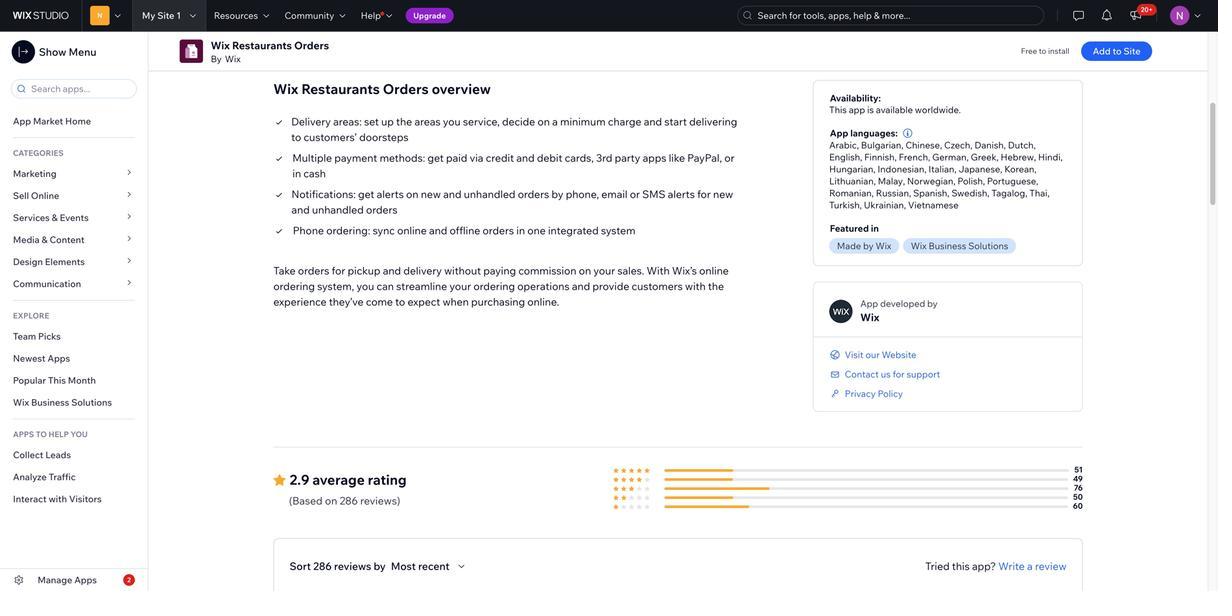 Task type: describe. For each thing, give the bounding box(es) containing it.
app for app languages:
[[830, 128, 849, 139]]

1 alerts from the left
[[377, 188, 404, 201]]

services & events link
[[0, 207, 148, 229]]

wix inside app developed by wix
[[861, 311, 880, 324]]

orders inside take orders for pickup and delivery without paying commission on your sales. with wix's online ordering system, you can streamline your ordering operations and provide customers with the experience they've come to expect when purchasing online.
[[298, 264, 329, 277]]

contact us for support
[[845, 369, 940, 380]]

made by wix
[[837, 240, 892, 252]]

add to site button
[[1081, 42, 1153, 61]]

2.9 average rating
[[290, 472, 407, 489]]

visit our website
[[845, 349, 917, 361]]

wix business solutions inside sidebar element
[[13, 397, 112, 408]]

elements
[[45, 256, 85, 268]]

app
[[849, 104, 865, 116]]

n
[[97, 11, 102, 19]]

1 horizontal spatial a
[[1027, 560, 1033, 573]]

reviews
[[334, 560, 371, 573]]

sell
[[13, 190, 29, 201]]

offline
[[450, 224, 480, 237]]

recent
[[418, 560, 450, 573]]

multiple
[[293, 152, 332, 165]]

0 vertical spatial 286
[[340, 495, 358, 508]]

on down average
[[325, 495, 337, 508]]

wix restaurants orders logo image
[[180, 40, 203, 63]]

customers'
[[304, 131, 357, 144]]

help
[[49, 430, 69, 440]]

finnish
[[865, 152, 895, 163]]

chinese
[[906, 140, 940, 151]]

italian
[[929, 164, 955, 175]]

app?
[[972, 560, 996, 573]]

by inside 'made by wix' link
[[863, 240, 874, 252]]

team picks
[[13, 331, 61, 342]]

sales.
[[618, 264, 644, 277]]

on inside notifications:  get alerts on new and unhandled orders by phone, email or sms alerts for new and unhandled orders
[[406, 188, 419, 201]]

design
[[13, 256, 43, 268]]

without
[[444, 264, 481, 277]]

restaurants for wix restaurants orders by wix
[[232, 39, 292, 52]]

popular this month link
[[0, 370, 148, 392]]

design elements
[[13, 256, 85, 268]]

via
[[470, 152, 484, 165]]

vietnamese
[[908, 200, 959, 211]]

my
[[142, 10, 155, 21]]

1 horizontal spatial business
[[929, 240, 967, 252]]

apps
[[643, 152, 667, 165]]

portuguese
[[987, 176, 1036, 187]]

for inside notifications:  get alerts on new and unhandled orders by phone, email or sms alerts for new and unhandled orders
[[697, 188, 711, 201]]

set
[[364, 115, 379, 128]]

to inside delivery areas: set up the areas you service, decide on a minimum charge and start delivering to customers' doorsteps
[[291, 131, 301, 144]]

upgrade button
[[406, 8, 454, 23]]

get inside notifications:  get alerts on new and unhandled orders by phone, email or sms alerts for new and unhandled orders
[[358, 188, 374, 201]]

sort
[[290, 560, 311, 573]]

availability: this app is available worldwide.
[[829, 93, 961, 116]]

one
[[528, 224, 546, 237]]

install
[[1048, 46, 1070, 56]]

explore
[[13, 311, 49, 321]]

operations
[[517, 280, 570, 293]]

wix inside sidebar element
[[13, 397, 29, 408]]

apps for newest apps
[[48, 353, 70, 364]]

menu
[[69, 45, 96, 58]]

can
[[377, 280, 394, 293]]

when
[[443, 296, 469, 309]]

policy
[[878, 388, 903, 400]]

newest apps
[[13, 353, 70, 364]]

the inside take orders for pickup and delivery without paying commission on your sales. with wix's online ordering system, you can streamline your ordering operations and provide customers with the experience they've come to expect when purchasing online.
[[708, 280, 724, 293]]

streamline
[[396, 280, 447, 293]]

and up phone
[[292, 203, 310, 216]]

this
[[952, 560, 970, 573]]

0 horizontal spatial 286
[[313, 560, 332, 573]]

purchasing
[[471, 296, 525, 309]]

apps for manage apps
[[74, 575, 97, 586]]

danish
[[975, 140, 1004, 151]]

areas
[[415, 115, 441, 128]]

start
[[665, 115, 687, 128]]

developed by wix image
[[829, 300, 853, 323]]

my site 1
[[142, 10, 181, 21]]

by left most
[[374, 560, 386, 573]]

hindi
[[1038, 152, 1061, 163]]

you
[[71, 430, 88, 440]]

spanish
[[913, 188, 948, 199]]

apps to help you
[[13, 430, 88, 440]]

1 new from the left
[[421, 188, 441, 201]]

areas:
[[333, 115, 362, 128]]

you inside delivery areas: set up the areas you service, decide on a minimum charge and start delivering to customers' doorsteps
[[443, 115, 461, 128]]

is
[[867, 104, 874, 116]]

visit
[[845, 349, 864, 361]]

and up can
[[383, 264, 401, 277]]

service,
[[463, 115, 500, 128]]

average
[[313, 472, 365, 489]]

solutions inside sidebar element
[[71, 397, 112, 408]]

turkish
[[829, 200, 860, 211]]

malay
[[878, 176, 903, 187]]

on inside delivery areas: set up the areas you service, decide on a minimum charge and start delivering to customers' doorsteps
[[538, 115, 550, 128]]

arabic
[[829, 140, 857, 151]]

home
[[65, 115, 91, 127]]

traffic
[[49, 472, 76, 483]]

collect leads link
[[0, 444, 148, 466]]

and inside the 'multiple payment methods: get paid via credit and debit cards, 3rd party apps like paypal, or in cash'
[[516, 152, 535, 165]]

or inside the 'multiple payment methods: get paid via credit and debit cards, 3rd party apps like paypal, or in cash'
[[725, 152, 735, 165]]

visitors
[[69, 494, 102, 505]]

online
[[31, 190, 59, 201]]

most recent
[[391, 560, 450, 573]]

experience
[[273, 296, 327, 309]]

sell online link
[[0, 185, 148, 207]]

app for app developed by wix
[[861, 298, 878, 310]]

& for services
[[52, 212, 58, 223]]

phone
[[293, 224, 324, 237]]

our
[[866, 349, 880, 361]]

to inside take orders for pickup and delivery without paying commission on your sales. with wix's online ordering system, you can streamline your ordering operations and provide customers with the experience they've come to expect when purchasing online.
[[395, 296, 405, 309]]

availability:
[[830, 93, 881, 104]]

this for popular
[[48, 375, 66, 386]]

rating
[[368, 472, 407, 489]]

for for contact us for support
[[893, 369, 905, 380]]

online inside take orders for pickup and delivery without paying commission on your sales. with wix's online ordering system, you can streamline your ordering operations and provide customers with the experience they've come to expect when purchasing online.
[[699, 264, 729, 277]]

by
[[211, 53, 222, 65]]

wix down wix restaurants orders by wix
[[273, 81, 298, 98]]

51
[[1075, 465, 1083, 475]]

sort 286 reviews by
[[290, 560, 386, 573]]

the inside delivery areas: set up the areas you service, decide on a minimum charge and start delivering to customers' doorsteps
[[396, 115, 412, 128]]

orders for wix restaurants orders overview
[[383, 81, 429, 98]]

0 vertical spatial online
[[397, 224, 427, 237]]

and left offline at top left
[[429, 224, 447, 237]]

most recent button
[[391, 559, 469, 575]]

worldwide.
[[915, 104, 961, 116]]

japanese
[[959, 164, 1001, 175]]

orders up sync
[[366, 203, 398, 216]]



Task type: vqa. For each thing, say whether or not it's contained in the screenshot.
Imagination
no



Task type: locate. For each thing, give the bounding box(es) containing it.
2 vertical spatial for
[[893, 369, 905, 380]]

visit our website link
[[829, 349, 917, 361]]

1 vertical spatial with
[[49, 494, 67, 505]]

or left sms
[[630, 188, 640, 201]]

alerts right sms
[[668, 188, 695, 201]]

1 vertical spatial business
[[31, 397, 69, 408]]

wix business solutions
[[911, 240, 1009, 252], [13, 397, 112, 408]]

by right made
[[863, 240, 874, 252]]

like
[[669, 152, 685, 165]]

to down the delivery
[[291, 131, 301, 144]]

business down popular this month
[[31, 397, 69, 408]]

3rd
[[596, 152, 613, 165]]

available
[[876, 104, 913, 116]]

wix business solutions link
[[903, 239, 1020, 254], [0, 392, 148, 414]]

categories
[[13, 148, 64, 158]]

your down without
[[450, 280, 471, 293]]

a
[[552, 115, 558, 128], [1027, 560, 1033, 573]]

made
[[837, 240, 861, 252]]

you down pickup
[[357, 280, 374, 293]]

unhandled down the 'multiple payment methods: get paid via credit and debit cards, 3rd party apps like paypal, or in cash' at top
[[464, 188, 516, 201]]

app
[[13, 115, 31, 127], [830, 128, 849, 139], [861, 298, 878, 310]]

0 horizontal spatial app
[[13, 115, 31, 127]]

1 horizontal spatial wix business solutions
[[911, 240, 1009, 252]]

1 horizontal spatial restaurants
[[301, 81, 380, 98]]

1 vertical spatial online
[[699, 264, 729, 277]]

1 vertical spatial the
[[708, 280, 724, 293]]

popular
[[13, 375, 46, 386]]

1 vertical spatial restaurants
[[301, 81, 380, 98]]

0 horizontal spatial online
[[397, 224, 427, 237]]

0 vertical spatial get
[[428, 152, 444, 165]]

0 vertical spatial apps
[[48, 353, 70, 364]]

0 horizontal spatial alerts
[[377, 188, 404, 201]]

2 horizontal spatial app
[[861, 298, 878, 310]]

the right customers
[[708, 280, 724, 293]]

unhandled down notifications:
[[312, 203, 364, 216]]

0 horizontal spatial unhandled
[[312, 203, 364, 216]]

ordering up experience
[[273, 280, 315, 293]]

with
[[647, 264, 670, 277]]

1 horizontal spatial your
[[594, 264, 615, 277]]

charge
[[608, 115, 642, 128]]

app up arabic
[[830, 128, 849, 139]]

apps up popular this month
[[48, 353, 70, 364]]

and down paid
[[443, 188, 462, 201]]

1 vertical spatial you
[[357, 280, 374, 293]]

tried this app? write a review
[[926, 560, 1067, 573]]

on right decide
[[538, 115, 550, 128]]

apps right manage
[[74, 575, 97, 586]]

2 alerts from the left
[[668, 188, 695, 201]]

contact
[[845, 369, 879, 380]]

0 vertical spatial restaurants
[[232, 39, 292, 52]]

restaurants
[[232, 39, 292, 52], [301, 81, 380, 98]]

0 horizontal spatial business
[[31, 397, 69, 408]]

russian
[[876, 188, 909, 199]]

and left start
[[644, 115, 662, 128]]

1 vertical spatial solutions
[[71, 397, 112, 408]]

your up provide
[[594, 264, 615, 277]]

1 horizontal spatial you
[[443, 115, 461, 128]]

french
[[899, 152, 928, 163]]

site left the 1
[[157, 10, 174, 21]]

0 vertical spatial your
[[594, 264, 615, 277]]

arabic , bulgarian , chinese , czech , danish , dutch , english , finnish , french , german , greek , hebrew , hindi , hungarian , indonesian , italian , japanese , korean , lithuanian , malay , norwegian , polish , portuguese , romanian , russian , spanish , swedish , tagalog , thai , turkish , ukrainian , vietnamese
[[829, 140, 1065, 211]]

1 horizontal spatial orders
[[383, 81, 429, 98]]

Search apps... field
[[27, 80, 132, 98]]

1 horizontal spatial ordering
[[474, 280, 515, 293]]

media & content
[[13, 234, 85, 246]]

restaurants down resources
[[232, 39, 292, 52]]

wix restaurants orders overview
[[273, 81, 491, 98]]

wix down vietnamese
[[911, 240, 927, 252]]

1 horizontal spatial alerts
[[668, 188, 695, 201]]

by left "phone,"
[[552, 188, 564, 201]]

minimum
[[560, 115, 606, 128]]

0 vertical spatial the
[[396, 115, 412, 128]]

286 down 2.9 average rating
[[340, 495, 358, 508]]

0 horizontal spatial for
[[332, 264, 345, 277]]

0 horizontal spatial the
[[396, 115, 412, 128]]

0 vertical spatial you
[[443, 115, 461, 128]]

in up 'made by wix' link
[[871, 223, 879, 234]]

you right areas
[[443, 115, 461, 128]]

apps
[[48, 353, 70, 364], [74, 575, 97, 586]]

get inside the 'multiple payment methods: get paid via credit and debit cards, 3rd party apps like paypal, or in cash'
[[428, 152, 444, 165]]

2 horizontal spatial for
[[893, 369, 905, 380]]

1 vertical spatial apps
[[74, 575, 97, 586]]

0 horizontal spatial you
[[357, 280, 374, 293]]

online right sync
[[397, 224, 427, 237]]

0 horizontal spatial a
[[552, 115, 558, 128]]

50
[[1073, 492, 1083, 502]]

solutions down the swedish
[[969, 240, 1009, 252]]

wix down the popular
[[13, 397, 29, 408]]

1 vertical spatial unhandled
[[312, 203, 364, 216]]

wix right developed by wix 'image'
[[861, 311, 880, 324]]

and left debit
[[516, 152, 535, 165]]

286 right the sort
[[313, 560, 332, 573]]

1 horizontal spatial unhandled
[[464, 188, 516, 201]]

0 vertical spatial orders
[[294, 39, 329, 52]]

orders inside wix restaurants orders by wix
[[294, 39, 329, 52]]

(based
[[289, 495, 323, 508]]

sell online
[[13, 190, 59, 201]]

& left events
[[52, 212, 58, 223]]

1 horizontal spatial new
[[713, 188, 733, 201]]

0 horizontal spatial restaurants
[[232, 39, 292, 52]]

orders for wix restaurants orders by wix
[[294, 39, 329, 52]]

1 vertical spatial wix business solutions link
[[0, 392, 148, 414]]

& for media
[[42, 234, 48, 246]]

1 vertical spatial a
[[1027, 560, 1033, 573]]

1 vertical spatial your
[[450, 280, 471, 293]]

write a review button
[[999, 559, 1067, 575]]

0 horizontal spatial orders
[[294, 39, 329, 52]]

for right us
[[893, 369, 905, 380]]

reviews)
[[360, 495, 400, 508]]

wix business solutions link down month
[[0, 392, 148, 414]]

1 vertical spatial orders
[[383, 81, 429, 98]]

wix business solutions link inside sidebar element
[[0, 392, 148, 414]]

business down vietnamese
[[929, 240, 967, 252]]

paying
[[483, 264, 516, 277]]

by inside app developed by wix
[[928, 298, 938, 310]]

notifications:  get alerts on new and unhandled orders by phone, email or sms alerts for new and unhandled orders
[[292, 188, 733, 216]]

this left month
[[48, 375, 66, 386]]

provide
[[593, 280, 630, 293]]

0 horizontal spatial get
[[358, 188, 374, 201]]

interact
[[13, 494, 47, 505]]

for for take orders for pickup and delivery without paying commission on your sales. with wix's online ordering system, you can streamline your ordering operations and provide customers with the experience they've come to expect when purchasing online.
[[332, 264, 345, 277]]

0 vertical spatial wix business solutions link
[[903, 239, 1020, 254]]

delivery areas: set up the areas you service, decide on a minimum charge and start delivering to customers' doorsteps
[[291, 115, 737, 144]]

0 vertical spatial wix business solutions
[[911, 240, 1009, 252]]

ordering:
[[326, 224, 370, 237]]

1 horizontal spatial for
[[697, 188, 711, 201]]

manage
[[38, 575, 72, 586]]

collect leads
[[13, 450, 71, 461]]

0 vertical spatial site
[[157, 10, 174, 21]]

and left provide
[[572, 280, 590, 293]]

orders down notifications:  get alerts on new and unhandled orders by phone, email or sms alerts for new and unhandled orders at the top
[[483, 224, 514, 237]]

solutions
[[969, 240, 1009, 252], [71, 397, 112, 408]]

doorsteps
[[359, 131, 409, 144]]

on inside take orders for pickup and delivery without paying commission on your sales. with wix's online ordering system, you can streamline your ordering operations and provide customers with the experience they've come to expect when purchasing online.
[[579, 264, 591, 277]]

this left app
[[829, 104, 847, 116]]

manage apps
[[38, 575, 97, 586]]

with
[[685, 280, 706, 293], [49, 494, 67, 505]]

0 vertical spatial or
[[725, 152, 735, 165]]

collect
[[13, 450, 43, 461]]

0 horizontal spatial ordering
[[273, 280, 315, 293]]

&
[[52, 212, 58, 223], [42, 234, 48, 246]]

0 horizontal spatial new
[[421, 188, 441, 201]]

online right wix's
[[699, 264, 729, 277]]

1 ordering from the left
[[273, 280, 315, 293]]

a left minimum
[[552, 115, 558, 128]]

the right up
[[396, 115, 412, 128]]

0 vertical spatial this
[[829, 104, 847, 116]]

business
[[929, 240, 967, 252], [31, 397, 69, 408]]

0 horizontal spatial with
[[49, 494, 67, 505]]

0 vertical spatial with
[[685, 280, 706, 293]]

1 horizontal spatial or
[[725, 152, 735, 165]]

or inside notifications:  get alerts on new and unhandled orders by phone, email or sms alerts for new and unhandled orders
[[630, 188, 640, 201]]

solutions down month
[[71, 397, 112, 408]]

add to site
[[1093, 45, 1141, 57]]

orders down the 'multiple payment methods: get paid via credit and debit cards, 3rd party apps like paypal, or in cash' at top
[[518, 188, 549, 201]]

party
[[615, 152, 640, 165]]

0 horizontal spatial your
[[450, 280, 471, 293]]

a inside delivery areas: set up the areas you service, decide on a minimum charge and start delivering to customers' doorsteps
[[552, 115, 558, 128]]

1 vertical spatial app
[[830, 128, 849, 139]]

get down the payment
[[358, 188, 374, 201]]

new down the paypal,
[[713, 188, 733, 201]]

sync
[[373, 224, 395, 237]]

1 horizontal spatial the
[[708, 280, 724, 293]]

1 vertical spatial this
[[48, 375, 66, 386]]

2 new from the left
[[713, 188, 733, 201]]

new down methods:
[[421, 188, 441, 201]]

0 vertical spatial a
[[552, 115, 558, 128]]

alerts up sync
[[377, 188, 404, 201]]

this for availability:
[[829, 104, 847, 116]]

1 vertical spatial wix business solutions
[[13, 397, 112, 408]]

romanian
[[829, 188, 872, 199]]

restaurants inside wix restaurants orders by wix
[[232, 39, 292, 52]]

& right media
[[42, 234, 48, 246]]

to right free
[[1039, 46, 1047, 56]]

wix down the "featured in"
[[876, 240, 892, 252]]

0 vertical spatial for
[[697, 188, 711, 201]]

restaurants up areas:
[[301, 81, 380, 98]]

picks
[[38, 331, 61, 342]]

1 vertical spatial or
[[630, 188, 640, 201]]

indonesian
[[878, 164, 925, 175]]

0 vertical spatial &
[[52, 212, 58, 223]]

in left 'one'
[[516, 224, 525, 237]]

for down the paypal,
[[697, 188, 711, 201]]

for inside take orders for pickup and delivery without paying commission on your sales. with wix's online ordering system, you can streamline your ordering operations and provide customers with the experience they've come to expect when purchasing online.
[[332, 264, 345, 277]]

with down traffic
[[49, 494, 67, 505]]

german
[[933, 152, 967, 163]]

app developed by wix
[[861, 298, 938, 324]]

1 horizontal spatial &
[[52, 212, 58, 223]]

2 ordering from the left
[[474, 280, 515, 293]]

polish
[[958, 176, 983, 187]]

free to install
[[1021, 46, 1070, 56]]

0 horizontal spatial or
[[630, 188, 640, 201]]

0 horizontal spatial site
[[157, 10, 174, 21]]

norwegian
[[907, 176, 954, 187]]

0 vertical spatial unhandled
[[464, 188, 516, 201]]

delivery
[[403, 264, 442, 277]]

communication
[[13, 278, 83, 290]]

most
[[391, 560, 416, 573]]

delivery
[[291, 115, 331, 128]]

on down methods:
[[406, 188, 419, 201]]

analyze traffic
[[13, 472, 76, 483]]

tried
[[926, 560, 950, 573]]

0 horizontal spatial this
[[48, 375, 66, 386]]

1 horizontal spatial wix business solutions link
[[903, 239, 1020, 254]]

site inside "button"
[[1124, 45, 1141, 57]]

expect
[[408, 296, 440, 309]]

in inside the 'multiple payment methods: get paid via credit and debit cards, 3rd party apps like paypal, or in cash'
[[293, 167, 301, 180]]

app inside app developed by wix
[[861, 298, 878, 310]]

1 vertical spatial get
[[358, 188, 374, 201]]

this inside sidebar element
[[48, 375, 66, 386]]

featured in
[[830, 223, 879, 234]]

by
[[552, 188, 564, 201], [863, 240, 874, 252], [928, 298, 938, 310], [374, 560, 386, 573]]

1 horizontal spatial site
[[1124, 45, 1141, 57]]

wix business solutions link down vietnamese
[[903, 239, 1020, 254]]

0 horizontal spatial solutions
[[71, 397, 112, 408]]

business inside sidebar element
[[31, 397, 69, 408]]

1 horizontal spatial with
[[685, 280, 706, 293]]

sidebar element
[[0, 31, 149, 592]]

1 horizontal spatial apps
[[74, 575, 97, 586]]

to right 'add'
[[1113, 45, 1122, 57]]

to
[[36, 430, 47, 440]]

write
[[999, 560, 1025, 573]]

1 horizontal spatial this
[[829, 104, 847, 116]]

by right developed
[[928, 298, 938, 310]]

you inside take orders for pickup and delivery without paying commission on your sales. with wix's online ordering system, you can streamline your ordering operations and provide customers with the experience they've come to expect when purchasing online.
[[357, 280, 374, 293]]

a right write
[[1027, 560, 1033, 573]]

on right 'commission'
[[579, 264, 591, 277]]

phone ordering: sync online and offline orders in one integrated system
[[293, 224, 636, 237]]

alerts
[[377, 188, 404, 201], [668, 188, 695, 201]]

with inside take orders for pickup and delivery without paying commission on your sales. with wix's online ordering system, you can streamline your ordering operations and provide customers with the experience they've come to expect when purchasing online.
[[685, 280, 706, 293]]

restaurants for wix restaurants orders overview
[[301, 81, 380, 98]]

newest apps link
[[0, 348, 148, 370]]

0 vertical spatial business
[[929, 240, 967, 252]]

orders down 'community'
[[294, 39, 329, 52]]

1 vertical spatial &
[[42, 234, 48, 246]]

0 horizontal spatial wix business solutions
[[13, 397, 112, 408]]

media
[[13, 234, 40, 246]]

delivering
[[689, 115, 737, 128]]

team
[[13, 331, 36, 342]]

0 vertical spatial solutions
[[969, 240, 1009, 252]]

to inside "button"
[[1113, 45, 1122, 57]]

0 horizontal spatial apps
[[48, 353, 70, 364]]

wix restaurants orders by wix
[[211, 39, 329, 65]]

korean
[[1005, 164, 1035, 175]]

app inside sidebar element
[[13, 115, 31, 127]]

Search for tools, apps, help & more... field
[[754, 6, 1040, 25]]

wix business solutions down vietnamese
[[911, 240, 1009, 252]]

site right 'add'
[[1124, 45, 1141, 57]]

orders up up
[[383, 81, 429, 98]]

1 vertical spatial site
[[1124, 45, 1141, 57]]

website
[[882, 349, 917, 361]]

team picks link
[[0, 326, 148, 348]]

n button
[[82, 0, 132, 31]]

get left paid
[[428, 152, 444, 165]]

in left cash
[[293, 167, 301, 180]]

0 vertical spatial app
[[13, 115, 31, 127]]

by inside notifications:  get alerts on new and unhandled orders by phone, email or sms alerts for new and unhandled orders
[[552, 188, 564, 201]]

1 horizontal spatial get
[[428, 152, 444, 165]]

2 horizontal spatial in
[[871, 223, 879, 234]]

this inside availability: this app is available worldwide.
[[829, 104, 847, 116]]

1 vertical spatial for
[[332, 264, 345, 277]]

app right developed by wix 'image'
[[861, 298, 878, 310]]

wix up by at top left
[[211, 39, 230, 52]]

1 horizontal spatial 286
[[340, 495, 358, 508]]

1 horizontal spatial in
[[516, 224, 525, 237]]

1 horizontal spatial online
[[699, 264, 729, 277]]

with inside sidebar element
[[49, 494, 67, 505]]

2 vertical spatial app
[[861, 298, 878, 310]]

app for app market home
[[13, 115, 31, 127]]

app left the market
[[13, 115, 31, 127]]

0 horizontal spatial &
[[42, 234, 48, 246]]

0 horizontal spatial wix business solutions link
[[0, 392, 148, 414]]

they've
[[329, 296, 364, 309]]

up
[[381, 115, 394, 128]]

your
[[594, 264, 615, 277], [450, 280, 471, 293]]

0 horizontal spatial in
[[293, 167, 301, 180]]

interact with visitors
[[13, 494, 102, 505]]

orders up system,
[[298, 264, 329, 277]]

ordering up purchasing
[[474, 280, 515, 293]]

review
[[1035, 560, 1067, 573]]

sms
[[642, 188, 666, 201]]

to right come
[[395, 296, 405, 309]]

1 vertical spatial 286
[[313, 560, 332, 573]]

wix business solutions down popular this month
[[13, 397, 112, 408]]

1 horizontal spatial solutions
[[969, 240, 1009, 252]]

site
[[157, 10, 174, 21], [1124, 45, 1141, 57]]

with down wix's
[[685, 280, 706, 293]]

or right the paypal,
[[725, 152, 735, 165]]

and inside delivery areas: set up the areas you service, decide on a minimum charge and start delivering to customers' doorsteps
[[644, 115, 662, 128]]

for up system,
[[332, 264, 345, 277]]

wix right by at top left
[[225, 53, 241, 65]]



